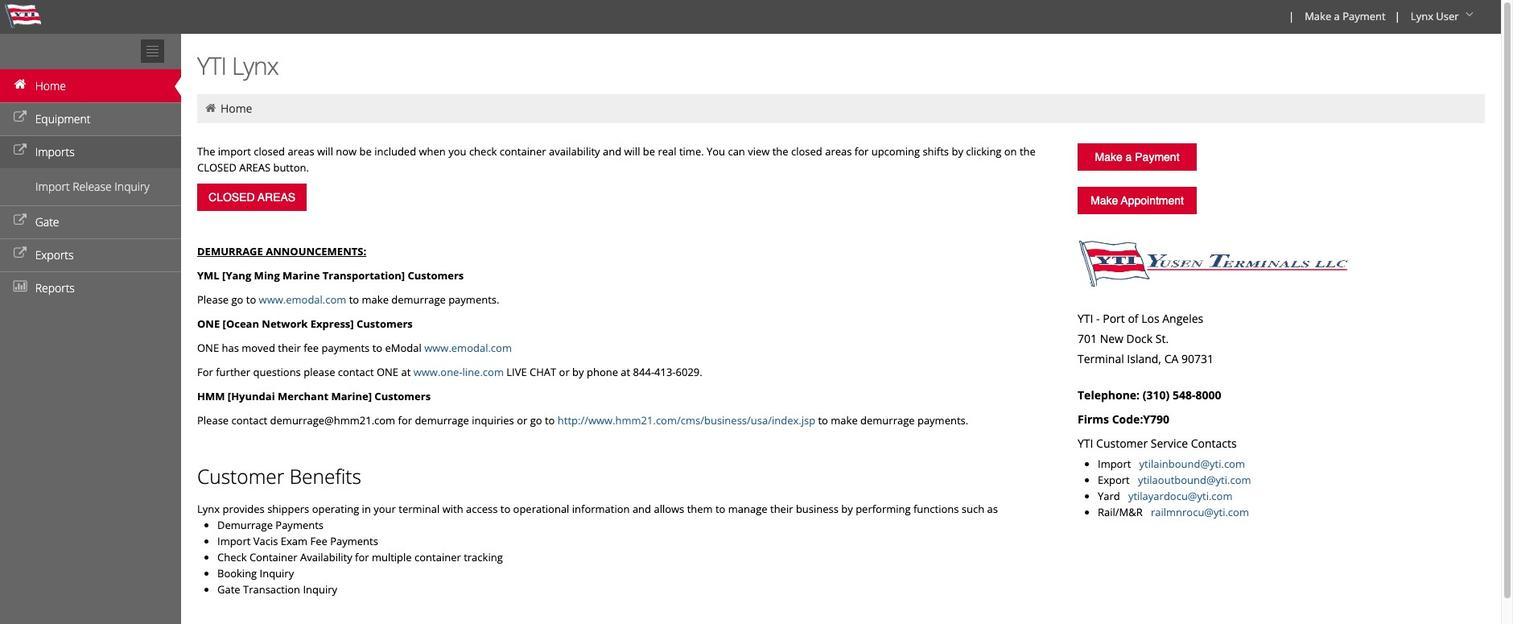 Task type: describe. For each thing, give the bounding box(es) containing it.
check
[[217, 550, 247, 564]]

access
[[466, 502, 498, 516]]

please for please go to
[[197, 292, 229, 307]]

0 horizontal spatial a
[[1126, 151, 1133, 163]]

[yang
[[222, 268, 251, 283]]

1 will from the left
[[317, 144, 333, 159]]

lynx for provides
[[197, 502, 220, 516]]

1 vertical spatial make a payment
[[1096, 151, 1180, 163]]

one [ocean network express] customers
[[197, 316, 413, 331]]

hmm [hyundai merchant marine] customers
[[197, 389, 431, 403]]

in
[[362, 502, 371, 516]]

0 vertical spatial a
[[1335, 9, 1341, 23]]

lynx user link
[[1404, 0, 1484, 34]]

1 vertical spatial for
[[398, 413, 412, 428]]

of
[[1128, 311, 1139, 326]]

for inside lynx provides shippers operating in your terminal with access to operational information and allows them to manage their business by performing functions such as demurrage payments import vacis exam fee payments check container availability for multiple container tracking booking inquiry gate transaction inquiry
[[355, 550, 369, 564]]

customers for hmm [hyundai merchant marine] customers
[[375, 389, 431, 403]]

shippers
[[267, 502, 309, 516]]

0 vertical spatial customers
[[408, 268, 464, 283]]

phone
[[587, 365, 618, 379]]

fee
[[304, 341, 319, 355]]

their inside lynx provides shippers operating in your terminal with access to operational information and allows them to manage their business by performing functions such as demurrage payments import vacis exam fee payments check container availability for multiple container tracking booking inquiry gate transaction inquiry
[[771, 502, 794, 516]]

view
[[748, 144, 770, 159]]

yti for yti customer service contacts import ytilainbound@yti.com export ytilaoutbound@yti.com yard ytilayardocu@yti.com rail/m&r railmnrocu@yti.com
[[1078, 436, 1094, 451]]

demurrage
[[197, 244, 263, 258]]

1 areas from the left
[[288, 144, 315, 159]]

demurrage announcements:
[[197, 244, 366, 258]]

closed
[[197, 160, 237, 175]]

ca
[[1165, 351, 1179, 366]]

yti customer service contacts import ytilainbound@yti.com export ytilaoutbound@yti.com yard ytilayardocu@yti.com rail/m&r railmnrocu@yti.com
[[1078, 436, 1252, 519]]

1 horizontal spatial home image
[[204, 102, 218, 114]]

release
[[73, 179, 112, 194]]

vacis
[[253, 534, 278, 548]]

for inside the "the import closed areas will now be included when you check container availability and will be real time.  you can view the closed areas for upcoming shifts by clicking on the closed areas button."
[[855, 144, 869, 159]]

when
[[419, 144, 446, 159]]

now
[[336, 144, 357, 159]]

angle down image
[[1462, 9, 1478, 20]]

telephone: (310) 548-8000
[[1078, 387, 1222, 403]]

ytilaoutbound@yti.com link
[[1139, 473, 1252, 487]]

imports
[[35, 144, 75, 159]]

external link image for equipment
[[12, 112, 28, 123]]

areas
[[239, 160, 271, 175]]

0 horizontal spatial inquiry
[[115, 179, 150, 194]]

demurrage@hmm21.com
[[270, 413, 396, 428]]

island,
[[1128, 351, 1162, 366]]

yml [yang ming marine transportation] customers
[[197, 268, 464, 283]]

container inside the "the import closed areas will now be included when you check container availability and will be real time.  you can view the closed areas for upcoming shifts by clicking on the closed areas button."
[[500, 144, 546, 159]]

please go to www.emodal.com to make demurrage payments.
[[197, 292, 500, 307]]

import inside lynx provides shippers operating in your terminal with access to operational information and allows them to manage their business by performing functions such as demurrage payments import vacis exam fee payments check container availability for multiple container tracking booking inquiry gate transaction inquiry
[[217, 534, 251, 548]]

lynx user
[[1412, 9, 1460, 23]]

844-
[[633, 365, 655, 379]]

-
[[1097, 311, 1100, 326]]

multiple
[[372, 550, 412, 564]]

2 at from the left
[[621, 365, 631, 379]]

equipment
[[35, 111, 91, 126]]

1 horizontal spatial make a payment
[[1305, 9, 1386, 23]]

telephone:
[[1078, 387, 1140, 403]]

for further questions please contact one at www.one-line.com live chat or by phone at 844-413-6029.
[[197, 365, 703, 379]]

ytilaoutbound@yti.com
[[1139, 473, 1252, 487]]

by inside the "the import closed areas will now be included when you check container availability and will be real time.  you can view the closed areas for upcoming shifts by clicking on the closed areas button."
[[952, 144, 964, 159]]

www.emodal.com link for one has moved their fee payments to emodal www.emodal.com
[[425, 341, 512, 355]]

export
[[1098, 473, 1130, 487]]

hmm
[[197, 389, 225, 403]]

0 vertical spatial make
[[362, 292, 389, 307]]

http://www.hmm21.com/cms/business/usa/index.jsp link
[[558, 413, 816, 428]]

reports
[[35, 280, 75, 296]]

service
[[1151, 436, 1189, 451]]

button.
[[273, 160, 309, 175]]

[hyundai
[[228, 389, 275, 403]]

exam
[[281, 534, 308, 548]]

terminal
[[399, 502, 440, 516]]

0 vertical spatial make
[[1305, 9, 1332, 23]]

one for one [ocean network express] customers
[[197, 316, 220, 331]]

www.one-line.com link
[[414, 365, 504, 379]]

0 horizontal spatial customer
[[197, 463, 284, 490]]

bar chart image
[[12, 281, 28, 292]]

home inside home link
[[35, 78, 66, 93]]

merchant
[[278, 389, 329, 403]]

live
[[507, 365, 527, 379]]

and inside lynx provides shippers operating in your terminal with access to operational information and allows them to manage their business by performing functions such as demurrage payments import vacis exam fee payments check container availability for multiple container tracking booking inquiry gate transaction inquiry
[[633, 502, 651, 516]]

business
[[796, 502, 839, 516]]

yti for yti lynx
[[197, 49, 226, 82]]

for
[[197, 365, 213, 379]]

dock
[[1127, 331, 1153, 346]]

shifts
[[923, 144, 949, 159]]

booking
[[217, 566, 257, 581]]

demurrage
[[217, 518, 273, 532]]

customers for one [ocean network express] customers
[[357, 316, 413, 331]]

ming
[[254, 268, 280, 283]]

st.
[[1156, 331, 1169, 346]]

customer benefits
[[197, 463, 361, 490]]

701
[[1078, 331, 1098, 346]]

availability
[[300, 550, 352, 564]]

0 vertical spatial contact
[[338, 365, 374, 379]]

0 horizontal spatial home image
[[12, 79, 28, 90]]

1 horizontal spatial www.emodal.com
[[425, 341, 512, 355]]

new
[[1100, 331, 1124, 346]]

make for make appointment link
[[1091, 194, 1119, 207]]

firms code:y790
[[1078, 411, 1170, 427]]

0 horizontal spatial home link
[[0, 69, 181, 102]]

customer inside yti customer service contacts import ytilainbound@yti.com export ytilaoutbound@yti.com yard ytilayardocu@yti.com rail/m&r railmnrocu@yti.com
[[1097, 436, 1148, 451]]

express]
[[311, 316, 354, 331]]

on
[[1005, 144, 1018, 159]]

network
[[262, 316, 308, 331]]

2 the from the left
[[1020, 144, 1036, 159]]

with
[[443, 502, 464, 516]]

0 vertical spatial www.emodal.com
[[259, 292, 347, 307]]

external link image for gate
[[12, 215, 28, 226]]

2 will from the left
[[624, 144, 641, 159]]

exports
[[35, 247, 74, 263]]

1 horizontal spatial payments.
[[918, 413, 969, 428]]

allows
[[654, 502, 685, 516]]

90731
[[1182, 351, 1214, 366]]

make for the bottom make a payment link
[[1096, 151, 1123, 163]]

external link image for exports
[[12, 248, 28, 259]]

2 areas from the left
[[826, 144, 852, 159]]

manage
[[729, 502, 768, 516]]

you
[[707, 144, 726, 159]]

line.com
[[463, 365, 504, 379]]

code:y790
[[1113, 411, 1170, 427]]

yti lynx
[[197, 49, 278, 82]]

1 vertical spatial contact
[[231, 413, 268, 428]]

los
[[1142, 311, 1160, 326]]

operational
[[513, 502, 570, 516]]

0 vertical spatial payments
[[276, 518, 324, 532]]

transportation]
[[323, 268, 405, 283]]

0 vertical spatial their
[[278, 341, 301, 355]]

the
[[197, 144, 215, 159]]

availability
[[549, 144, 600, 159]]



Task type: vqa. For each thing, say whether or not it's contained in the screenshot.
ONE has moved their fee payments to eModal www.emodal.com
yes



Task type: locate. For each thing, give the bounding box(es) containing it.
1 horizontal spatial make
[[831, 413, 858, 428]]

one left [ocean
[[197, 316, 220, 331]]

performing
[[856, 502, 911, 516]]

0 horizontal spatial gate
[[35, 214, 59, 229]]

1 vertical spatial home
[[221, 101, 252, 116]]

container right check
[[500, 144, 546, 159]]

0 horizontal spatial at
[[401, 365, 411, 379]]

0 vertical spatial and
[[603, 144, 622, 159]]

one down emodal
[[377, 365, 399, 379]]

railmnrocu@yti.com link
[[1151, 505, 1250, 519]]

1 vertical spatial home image
[[204, 102, 218, 114]]

will left real
[[624, 144, 641, 159]]

0 horizontal spatial for
[[355, 550, 369, 564]]

and left "allows"
[[633, 502, 651, 516]]

to
[[246, 292, 256, 307], [349, 292, 359, 307], [373, 341, 383, 355], [545, 413, 555, 428], [819, 413, 829, 428], [501, 502, 511, 516], [716, 502, 726, 516]]

inquiries
[[472, 413, 514, 428]]

gate link
[[0, 205, 181, 238]]

1 vertical spatial make
[[1096, 151, 1123, 163]]

1 horizontal spatial will
[[624, 144, 641, 159]]

rail/m&r
[[1098, 505, 1143, 519]]

external link image inside exports link
[[12, 248, 28, 259]]

them
[[687, 502, 713, 516]]

www.one-
[[414, 365, 463, 379]]

imports link
[[0, 135, 181, 168]]

0 vertical spatial import
[[35, 179, 70, 194]]

1 horizontal spatial or
[[559, 365, 570, 379]]

0 horizontal spatial |
[[1289, 9, 1295, 23]]

external link image inside gate link
[[12, 215, 28, 226]]

be right now
[[360, 144, 372, 159]]

1 horizontal spatial and
[[633, 502, 651, 516]]

0 horizontal spatial container
[[415, 550, 461, 564]]

you
[[449, 144, 467, 159]]

0 horizontal spatial be
[[360, 144, 372, 159]]

1 horizontal spatial their
[[771, 502, 794, 516]]

2 vertical spatial for
[[355, 550, 369, 564]]

equipment link
[[0, 102, 181, 135]]

1 horizontal spatial inquiry
[[260, 566, 294, 581]]

1 vertical spatial please
[[197, 413, 229, 428]]

please down 'yml'
[[197, 292, 229, 307]]

please for please contact demurrage@hmm21.com for demurrage inquiries or go to
[[197, 413, 229, 428]]

0 vertical spatial payment
[[1343, 9, 1386, 23]]

1 vertical spatial make a payment link
[[1078, 143, 1197, 171]]

1 vertical spatial their
[[771, 502, 794, 516]]

customer
[[1097, 436, 1148, 451], [197, 463, 284, 490]]

yard
[[1098, 489, 1121, 503]]

home down yti lynx
[[221, 101, 252, 116]]

1 vertical spatial go
[[530, 413, 542, 428]]

areas up button.
[[288, 144, 315, 159]]

548-
[[1173, 387, 1196, 403]]

and inside the "the import closed areas will now be included when you check container availability and will be real time.  you can view the closed areas for upcoming shifts by clicking on the closed areas button."
[[603, 144, 622, 159]]

ytilainbound@yti.com
[[1140, 457, 1246, 471]]

www.emodal.com link for to make demurrage payments.
[[259, 292, 347, 307]]

will left now
[[317, 144, 333, 159]]

1 closed from the left
[[254, 144, 285, 159]]

None submit
[[197, 184, 307, 211]]

external link image
[[12, 145, 28, 156]]

by inside lynx provides shippers operating in your terminal with access to operational information and allows them to manage their business by performing functions such as demurrage payments import vacis exam fee payments check container availability for multiple container tracking booking inquiry gate transaction inquiry
[[842, 502, 853, 516]]

6029.
[[676, 365, 703, 379]]

import inside yti customer service contacts import ytilainbound@yti.com export ytilaoutbound@yti.com yard ytilayardocu@yti.com rail/m&r railmnrocu@yti.com
[[1098, 457, 1132, 471]]

1 vertical spatial lynx
[[232, 49, 278, 82]]

yti for yti - port of los angeles 701 new dock st. terminal island, ca 90731
[[1078, 311, 1094, 326]]

1 vertical spatial customer
[[197, 463, 284, 490]]

2 please from the top
[[197, 413, 229, 428]]

by left phone
[[573, 365, 584, 379]]

be left real
[[643, 144, 656, 159]]

areas left upcoming
[[826, 144, 852, 159]]

ytilainbound@yti.com link
[[1140, 457, 1246, 471]]

0 horizontal spatial make a payment link
[[1078, 143, 1197, 171]]

1 vertical spatial make
[[831, 413, 858, 428]]

inquiry
[[115, 179, 150, 194], [260, 566, 294, 581], [303, 582, 337, 597]]

user
[[1437, 9, 1460, 23]]

the right view
[[773, 144, 789, 159]]

1 at from the left
[[401, 365, 411, 379]]

make appointment link
[[1078, 187, 1197, 214]]

2 horizontal spatial lynx
[[1412, 9, 1434, 23]]

closed up areas
[[254, 144, 285, 159]]

transaction
[[243, 582, 300, 597]]

www.emodal.com link down 'marine'
[[259, 292, 347, 307]]

home link up "equipment"
[[0, 69, 181, 102]]

|
[[1289, 9, 1295, 23], [1395, 9, 1401, 23]]

their right manage
[[771, 502, 794, 516]]

external link image inside equipment link
[[12, 112, 28, 123]]

payment left lynx user
[[1343, 9, 1386, 23]]

make appointment
[[1091, 194, 1185, 207]]

for
[[855, 144, 869, 159], [398, 413, 412, 428], [355, 550, 369, 564]]

1 vertical spatial by
[[573, 365, 584, 379]]

1 horizontal spatial container
[[500, 144, 546, 159]]

0 horizontal spatial lynx
[[197, 502, 220, 516]]

one for one has moved their fee payments to emodal www.emodal.com
[[197, 341, 219, 355]]

home up "equipment"
[[35, 78, 66, 93]]

by right business
[[842, 502, 853, 516]]

www.emodal.com link up www.one-line.com link
[[425, 341, 512, 355]]

home image up external link icon
[[12, 79, 28, 90]]

gate inside gate link
[[35, 214, 59, 229]]

2 horizontal spatial by
[[952, 144, 964, 159]]

customers
[[408, 268, 464, 283], [357, 316, 413, 331], [375, 389, 431, 403]]

inquiry down container
[[260, 566, 294, 581]]

lynx for user
[[1412, 9, 1434, 23]]

2 vertical spatial inquiry
[[303, 582, 337, 597]]

clicking
[[967, 144, 1002, 159]]

go
[[231, 292, 244, 307], [530, 413, 542, 428]]

or right inquiries
[[517, 413, 528, 428]]

yti inside yti customer service contacts import ytilainbound@yti.com export ytilaoutbound@yti.com yard ytilayardocu@yti.com rail/m&r railmnrocu@yti.com
[[1078, 436, 1094, 451]]

can
[[728, 144, 746, 159]]

0 horizontal spatial closed
[[254, 144, 285, 159]]

www.emodal.com up www.one-line.com link
[[425, 341, 512, 355]]

operating
[[312, 502, 359, 516]]

home link down yti lynx
[[221, 101, 252, 116]]

port
[[1103, 311, 1126, 326]]

by
[[952, 144, 964, 159], [573, 365, 584, 379], [842, 502, 853, 516]]

import up export
[[1098, 457, 1132, 471]]

1 horizontal spatial import
[[217, 534, 251, 548]]

0 horizontal spatial payment
[[1136, 151, 1180, 163]]

0 vertical spatial container
[[500, 144, 546, 159]]

functions
[[914, 502, 959, 516]]

1 vertical spatial yti
[[1078, 311, 1094, 326]]

as
[[988, 502, 998, 516]]

1 horizontal spatial by
[[842, 502, 853, 516]]

by right shifts in the top right of the page
[[952, 144, 964, 159]]

at left 844-
[[621, 365, 631, 379]]

contact down [hyundai
[[231, 413, 268, 428]]

2 vertical spatial lynx
[[197, 502, 220, 516]]

1 the from the left
[[773, 144, 789, 159]]

1 horizontal spatial |
[[1395, 9, 1401, 23]]

3 external link image from the top
[[12, 248, 28, 259]]

1 be from the left
[[360, 144, 372, 159]]

0 vertical spatial external link image
[[12, 112, 28, 123]]

inquiry down availability
[[303, 582, 337, 597]]

0 horizontal spatial areas
[[288, 144, 315, 159]]

1 horizontal spatial contact
[[338, 365, 374, 379]]

1 vertical spatial container
[[415, 550, 461, 564]]

or right chat
[[559, 365, 570, 379]]

1 horizontal spatial gate
[[217, 582, 240, 597]]

home image
[[12, 79, 28, 90], [204, 102, 218, 114]]

their left fee
[[278, 341, 301, 355]]

chat
[[530, 365, 557, 379]]

0 vertical spatial payments.
[[449, 292, 500, 307]]

import
[[218, 144, 251, 159]]

1 horizontal spatial home link
[[221, 101, 252, 116]]

1 vertical spatial and
[[633, 502, 651, 516]]

1 please from the top
[[197, 292, 229, 307]]

2 | from the left
[[1395, 9, 1401, 23]]

for left upcoming
[[855, 144, 869, 159]]

provides
[[223, 502, 265, 516]]

yti inside yti - port of los angeles 701 new dock st. terminal island, ca 90731
[[1078, 311, 1094, 326]]

inquiry right release
[[115, 179, 150, 194]]

container inside lynx provides shippers operating in your terminal with access to operational information and allows them to manage their business by performing functions such as demurrage payments import vacis exam fee payments check container availability for multiple container tracking booking inquiry gate transaction inquiry
[[415, 550, 461, 564]]

import release inquiry
[[35, 179, 150, 194]]

real
[[658, 144, 677, 159]]

0 vertical spatial make a payment
[[1305, 9, 1386, 23]]

contact down the 'one has moved their fee payments to emodal www.emodal.com'
[[338, 365, 374, 379]]

angeles
[[1163, 311, 1204, 326]]

customer down the firms code:y790
[[1097, 436, 1148, 451]]

1 | from the left
[[1289, 9, 1295, 23]]

1 external link image from the top
[[12, 112, 28, 123]]

2 horizontal spatial import
[[1098, 457, 1132, 471]]

1 vertical spatial payments
[[330, 534, 378, 548]]

http://www.hmm21.com/cms/business/usa/index.jsp
[[558, 413, 816, 428]]

1 horizontal spatial for
[[398, 413, 412, 428]]

one
[[197, 316, 220, 331], [197, 341, 219, 355], [377, 365, 399, 379]]

go right inquiries
[[530, 413, 542, 428]]

for left 'multiple'
[[355, 550, 369, 564]]

go down '[yang'
[[231, 292, 244, 307]]

make
[[362, 292, 389, 307], [831, 413, 858, 428]]

www.emodal.com down 'marine'
[[259, 292, 347, 307]]

one left has
[[197, 341, 219, 355]]

2 be from the left
[[643, 144, 656, 159]]

1 vertical spatial payment
[[1136, 151, 1180, 163]]

0 vertical spatial yti
[[197, 49, 226, 82]]

customers right "transportation]"
[[408, 268, 464, 283]]

1 horizontal spatial make a payment link
[[1298, 0, 1392, 34]]

0 horizontal spatial make
[[362, 292, 389, 307]]

container
[[500, 144, 546, 159], [415, 550, 461, 564]]

customers up emodal
[[357, 316, 413, 331]]

contacts
[[1192, 436, 1237, 451]]

0 horizontal spatial by
[[573, 365, 584, 379]]

1 vertical spatial or
[[517, 413, 528, 428]]

please down hmm
[[197, 413, 229, 428]]

import down imports
[[35, 179, 70, 194]]

2 vertical spatial yti
[[1078, 436, 1094, 451]]

1 vertical spatial external link image
[[12, 215, 28, 226]]

at down emodal
[[401, 365, 411, 379]]

1 vertical spatial www.emodal.com link
[[425, 341, 512, 355]]

1 horizontal spatial go
[[530, 413, 542, 428]]

payments up "exam"
[[276, 518, 324, 532]]

please
[[197, 292, 229, 307], [197, 413, 229, 428]]

0 horizontal spatial import
[[35, 179, 70, 194]]

home link
[[0, 69, 181, 102], [221, 101, 252, 116]]

0 vertical spatial make a payment link
[[1298, 0, 1392, 34]]

0 vertical spatial customer
[[1097, 436, 1148, 451]]

2 vertical spatial one
[[377, 365, 399, 379]]

0 vertical spatial inquiry
[[115, 179, 150, 194]]

1 vertical spatial a
[[1126, 151, 1133, 163]]

announcements:
[[266, 244, 366, 258]]

1 vertical spatial payments.
[[918, 413, 969, 428]]

8000
[[1196, 387, 1222, 403]]

1 vertical spatial one
[[197, 341, 219, 355]]

0 vertical spatial please
[[197, 292, 229, 307]]

for down for further questions please contact one at www.one-line.com live chat or by phone at 844-413-6029.
[[398, 413, 412, 428]]

tracking
[[464, 550, 503, 564]]

customer up 'provides'
[[197, 463, 284, 490]]

terminal
[[1078, 351, 1125, 366]]

marine]
[[331, 389, 372, 403]]

closed right view
[[792, 144, 823, 159]]

import up check
[[217, 534, 251, 548]]

fee
[[310, 534, 328, 548]]

2 vertical spatial by
[[842, 502, 853, 516]]

1 vertical spatial inquiry
[[260, 566, 294, 581]]

please contact demurrage@hmm21.com for demurrage inquiries or go to http://www.hmm21.com/cms/business/usa/index.jsp to make demurrage payments.
[[197, 413, 969, 428]]

and right availability on the top left
[[603, 144, 622, 159]]

payment up appointment
[[1136, 151, 1180, 163]]

home
[[35, 78, 66, 93], [221, 101, 252, 116]]

contact
[[338, 365, 374, 379], [231, 413, 268, 428]]

[ocean
[[223, 316, 259, 331]]

2 vertical spatial make
[[1091, 194, 1119, 207]]

0 vertical spatial home
[[35, 78, 66, 93]]

0 horizontal spatial or
[[517, 413, 528, 428]]

time.
[[680, 144, 704, 159]]

0 horizontal spatial contact
[[231, 413, 268, 428]]

gate down the booking
[[217, 582, 240, 597]]

0 vertical spatial one
[[197, 316, 220, 331]]

1 vertical spatial gate
[[217, 582, 240, 597]]

1 horizontal spatial payments
[[330, 534, 378, 548]]

ytilayardocu@yti.com link
[[1129, 489, 1233, 503]]

container left tracking
[[415, 550, 461, 564]]

gate inside lynx provides shippers operating in your terminal with access to operational information and allows them to manage their business by performing functions such as demurrage payments import vacis exam fee payments check container availability for multiple container tracking booking inquiry gate transaction inquiry
[[217, 582, 240, 597]]

lynx inside lynx provides shippers operating in your terminal with access to operational information and allows them to manage their business by performing functions such as demurrage payments import vacis exam fee payments check container availability for multiple container tracking booking inquiry gate transaction inquiry
[[197, 502, 220, 516]]

0 horizontal spatial and
[[603, 144, 622, 159]]

413-
[[655, 365, 676, 379]]

2 horizontal spatial for
[[855, 144, 869, 159]]

2 horizontal spatial inquiry
[[303, 582, 337, 597]]

0 vertical spatial for
[[855, 144, 869, 159]]

2 closed from the left
[[792, 144, 823, 159]]

your
[[374, 502, 396, 516]]

external link image
[[12, 112, 28, 123], [12, 215, 28, 226], [12, 248, 28, 259]]

the right on
[[1020, 144, 1036, 159]]

2 vertical spatial import
[[217, 534, 251, 548]]

payments up availability
[[330, 534, 378, 548]]

0 vertical spatial lynx
[[1412, 9, 1434, 23]]

home image up the
[[204, 102, 218, 114]]

0 vertical spatial gate
[[35, 214, 59, 229]]

demurrage
[[392, 292, 446, 307], [415, 413, 469, 428], [861, 413, 915, 428]]

yml
[[197, 268, 220, 283]]

2 external link image from the top
[[12, 215, 28, 226]]

customers down www.one-
[[375, 389, 431, 403]]

ytilayardocu@yti.com
[[1129, 489, 1233, 503]]

gate up exports
[[35, 214, 59, 229]]

import release inquiry link
[[0, 175, 181, 199]]

such
[[962, 502, 985, 516]]

0 horizontal spatial go
[[231, 292, 244, 307]]

www.emodal.com
[[259, 292, 347, 307], [425, 341, 512, 355]]

0 horizontal spatial make a payment
[[1096, 151, 1180, 163]]



